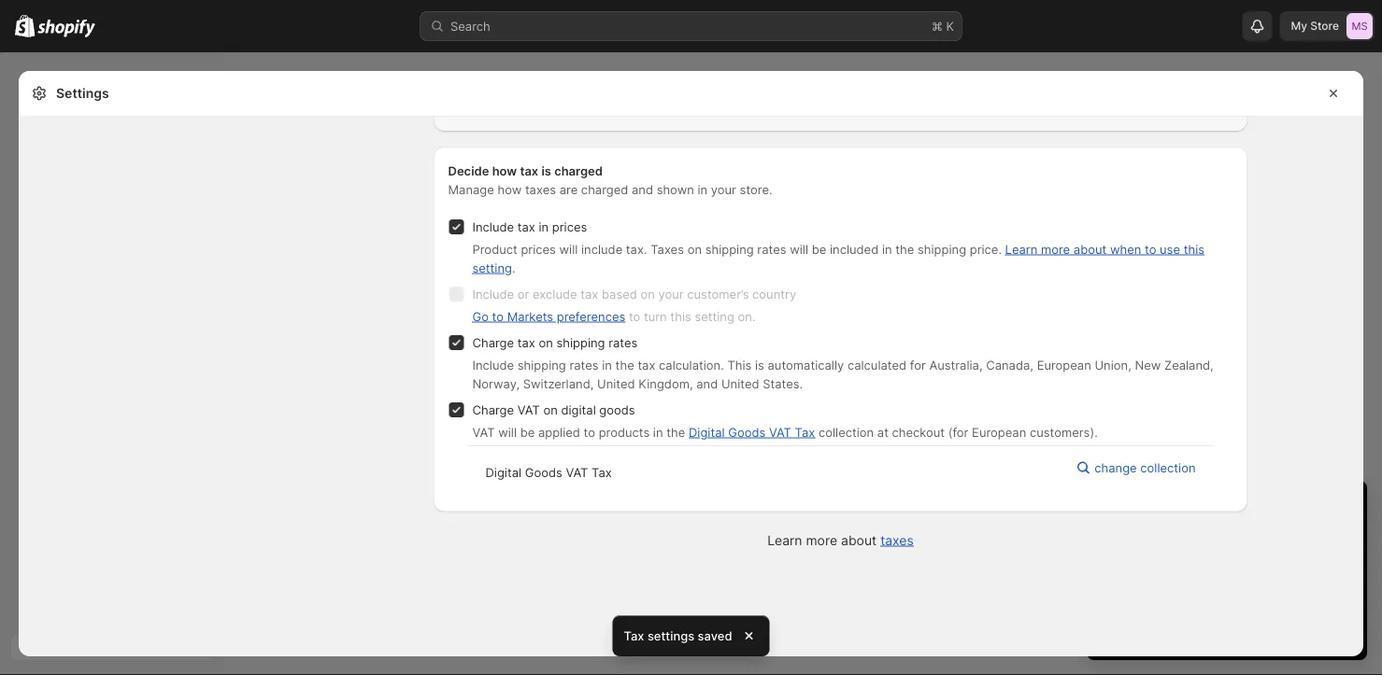 Task type: locate. For each thing, give the bounding box(es) containing it.
digital down 'charge vat on digital goods' at left bottom
[[485, 466, 522, 480]]

is right the this on the bottom of the page
[[755, 358, 764, 372]]

2 horizontal spatial tax
[[795, 425, 815, 440]]

learn inside the learn more about when to use this setting
[[1005, 242, 1038, 257]]

and
[[632, 182, 653, 197], [696, 377, 718, 391]]

1 horizontal spatial and
[[696, 377, 718, 391]]

2 vertical spatial the
[[666, 425, 685, 440]]

1 vertical spatial the
[[615, 358, 634, 372]]

product prices will include tax. taxes on shipping rates will be included in the shipping price.
[[472, 242, 1005, 257]]

in
[[698, 182, 708, 197], [539, 220, 549, 234], [882, 242, 892, 257], [602, 358, 612, 372], [653, 425, 663, 440], [1204, 498, 1219, 521]]

0 vertical spatial more
[[1041, 242, 1070, 257]]

1 vertical spatial charge
[[472, 403, 514, 417]]

tax
[[795, 425, 815, 440], [592, 466, 612, 480], [624, 629, 644, 643]]

change collection button
[[1063, 455, 1207, 481]]

and down the 'calculation.'
[[696, 377, 718, 391]]

1 horizontal spatial united
[[721, 377, 759, 391]]

how right manage at left
[[498, 182, 522, 197]]

be left included
[[812, 242, 826, 257]]

charge down go
[[472, 335, 514, 350]]

0 vertical spatial the
[[895, 242, 914, 257]]

charged up are
[[554, 164, 603, 178]]

include up product
[[472, 220, 514, 234]]

collection inside button
[[1140, 461, 1196, 475]]

2 vertical spatial tax
[[624, 629, 644, 643]]

2 horizontal spatial your
[[1225, 498, 1264, 521]]

on
[[687, 242, 702, 257], [641, 287, 655, 301], [539, 335, 553, 350], [543, 403, 558, 417]]

about
[[1074, 242, 1107, 257], [841, 533, 877, 549]]

this right turn
[[670, 309, 691, 324]]

will down norway,
[[498, 425, 517, 440]]

tax up preferences
[[581, 287, 598, 301]]

united
[[597, 377, 635, 391], [721, 377, 759, 391]]

more right price.
[[1041, 242, 1070, 257]]

european right (for
[[972, 425, 1026, 440]]

learn for when
[[1005, 242, 1038, 257]]

to down digital at bottom left
[[584, 425, 595, 440]]

1 horizontal spatial taxes
[[880, 533, 914, 549]]

1 horizontal spatial more
[[1041, 242, 1070, 257]]

1 vertical spatial tax
[[592, 466, 612, 480]]

1 vertical spatial be
[[520, 425, 535, 440]]

1 horizontal spatial this
[[1184, 242, 1205, 257]]

and left shown
[[632, 182, 653, 197]]

calculation.
[[659, 358, 724, 372]]

1 vertical spatial goods
[[525, 466, 562, 480]]

0 horizontal spatial united
[[597, 377, 635, 391]]

calculated
[[847, 358, 907, 372]]

products
[[599, 425, 650, 440]]

to inside the learn more about when to use this setting
[[1145, 242, 1156, 257]]

go to markets preferences to turn this setting on.
[[472, 309, 756, 324]]

tax down states.
[[795, 425, 815, 440]]

how
[[492, 164, 517, 178], [498, 182, 522, 197]]

0 vertical spatial charge
[[472, 335, 514, 350]]

the down kingdom,
[[666, 425, 685, 440]]

2 vertical spatial include
[[472, 358, 514, 372]]

to right go
[[492, 309, 504, 324]]

on down go to markets preferences link
[[539, 335, 553, 350]]

1 horizontal spatial be
[[812, 242, 826, 257]]

to left turn
[[629, 309, 640, 324]]

include for include tax in prices
[[472, 220, 514, 234]]

this for use
[[1184, 242, 1205, 257]]

1 horizontal spatial european
[[1037, 358, 1091, 372]]

settings
[[56, 86, 109, 101]]

based
[[602, 287, 637, 301]]

european inside include shipping rates in the tax calculation. this is automatically calculated for australia, canada, european union, new zealand, norway, switzerland, united kingdom, and united states.
[[1037, 358, 1091, 372]]

charge for charge tax on shipping rates
[[472, 335, 514, 350]]

vat down applied
[[566, 466, 588, 480]]

0 vertical spatial about
[[1074, 242, 1107, 257]]

0 horizontal spatial taxes
[[525, 182, 556, 197]]

taxes
[[525, 182, 556, 197], [880, 533, 914, 549]]

1 horizontal spatial is
[[755, 358, 764, 372]]

trial
[[1269, 498, 1302, 521]]

more
[[1041, 242, 1070, 257], [806, 533, 837, 549]]

0 vertical spatial setting
[[472, 261, 512, 275]]

united down the this on the bottom of the page
[[721, 377, 759, 391]]

setting inside the learn more about when to use this setting
[[472, 261, 512, 275]]

will
[[559, 242, 578, 257], [790, 242, 808, 257], [498, 425, 517, 440]]

1 vertical spatial digital
[[485, 466, 522, 480]]

1 vertical spatial setting
[[695, 309, 734, 324]]

1 vertical spatial learn
[[767, 533, 802, 549]]

1 vertical spatial is
[[755, 358, 764, 372]]

charged right are
[[581, 182, 628, 197]]

1 horizontal spatial the
[[666, 425, 685, 440]]

collection left at
[[819, 425, 874, 440]]

0 vertical spatial prices
[[552, 220, 587, 234]]

2 horizontal spatial rates
[[757, 242, 786, 257]]

0 horizontal spatial digital
[[485, 466, 522, 480]]

when
[[1110, 242, 1141, 257]]

1 horizontal spatial your
[[711, 182, 736, 197]]

tax inside decide how tax is charged manage how taxes are charged and shown in your store.
[[520, 164, 538, 178]]

this right use
[[1184, 242, 1205, 257]]

about for taxes
[[841, 533, 877, 549]]

learn
[[1005, 242, 1038, 257], [767, 533, 802, 549]]

0 vertical spatial learn
[[1005, 242, 1038, 257]]

exclude
[[533, 287, 577, 301]]

is up include tax in prices
[[541, 164, 551, 178]]

united up goods
[[597, 377, 635, 391]]

canada,
[[986, 358, 1034, 372]]

include up go
[[472, 287, 514, 301]]

rates
[[757, 242, 786, 257], [608, 335, 638, 350], [569, 358, 599, 372]]

0 vertical spatial your
[[711, 182, 736, 197]]

union,
[[1095, 358, 1131, 372]]

my
[[1291, 19, 1307, 33]]

1 vertical spatial about
[[841, 533, 877, 549]]

1 vertical spatial collection
[[1140, 461, 1196, 475]]

1 horizontal spatial setting
[[695, 309, 734, 324]]

in inside dropdown button
[[1204, 498, 1219, 521]]

tax up kingdom,
[[638, 358, 656, 372]]

0 vertical spatial and
[[632, 182, 653, 197]]

shopify image
[[15, 15, 35, 37], [38, 19, 96, 38]]

digital down kingdom,
[[689, 425, 725, 440]]

0 horizontal spatial collection
[[819, 425, 874, 440]]

1 vertical spatial charged
[[581, 182, 628, 197]]

⌘
[[932, 19, 943, 33]]

include or exclude tax based on your customer's country
[[472, 287, 796, 301]]

tax up product
[[517, 220, 535, 234]]

for
[[910, 358, 926, 372]]

1 vertical spatial include
[[472, 287, 514, 301]]

preferences
[[557, 309, 625, 324]]

norway,
[[472, 377, 520, 391]]

0 horizontal spatial and
[[632, 182, 653, 197]]

about left taxes link
[[841, 533, 877, 549]]

automatically
[[768, 358, 844, 372]]

1 vertical spatial and
[[696, 377, 718, 391]]

your left trial at the right of the page
[[1225, 498, 1264, 521]]

this for turn
[[670, 309, 691, 324]]

in inside decide how tax is charged manage how taxes are charged and shown in your store.
[[698, 182, 708, 197]]

1 vertical spatial this
[[670, 309, 691, 324]]

goods down applied
[[525, 466, 562, 480]]

shipping
[[705, 242, 754, 257], [918, 242, 966, 257], [556, 335, 605, 350], [517, 358, 566, 372]]

about for when
[[1074, 242, 1107, 257]]

shipping down preferences
[[556, 335, 605, 350]]

settings
[[648, 629, 694, 643]]

1 vertical spatial taxes
[[880, 533, 914, 549]]

0 horizontal spatial setting
[[472, 261, 512, 275]]

0 horizontal spatial your
[[658, 287, 684, 301]]

included
[[830, 242, 879, 257]]

the right included
[[895, 242, 914, 257]]

to
[[1145, 242, 1156, 257], [492, 309, 504, 324], [629, 309, 640, 324], [584, 425, 595, 440]]

0 horizontal spatial rates
[[569, 358, 599, 372]]

and inside include shipping rates in the tax calculation. this is automatically calculated for australia, canada, european union, new zealand, norway, switzerland, united kingdom, and united states.
[[696, 377, 718, 391]]

0 horizontal spatial about
[[841, 533, 877, 549]]

3 include from the top
[[472, 358, 514, 372]]

go to markets preferences link
[[472, 309, 625, 324]]

0 vertical spatial taxes
[[525, 182, 556, 197]]

setting down product
[[472, 261, 512, 275]]

european left union,
[[1037, 358, 1091, 372]]

2 vertical spatial your
[[1225, 498, 1264, 521]]

tax left settings
[[624, 629, 644, 643]]

include up norway,
[[472, 358, 514, 372]]

1 horizontal spatial rates
[[608, 335, 638, 350]]

1 horizontal spatial goods
[[728, 425, 766, 440]]

charge
[[472, 335, 514, 350], [472, 403, 514, 417]]

vat up applied
[[517, 403, 540, 417]]

this
[[1184, 242, 1205, 257], [670, 309, 691, 324]]

your up turn
[[658, 287, 684, 301]]

0 horizontal spatial tax
[[592, 466, 612, 480]]

this inside the learn more about when to use this setting
[[1184, 242, 1205, 257]]

0 horizontal spatial goods
[[525, 466, 562, 480]]

vat will be applied to products in the digital goods vat tax collection at checkout (for european customers).
[[472, 425, 1098, 440]]

2 include from the top
[[472, 287, 514, 301]]

is
[[541, 164, 551, 178], [755, 358, 764, 372]]

charge vat on digital goods
[[472, 403, 635, 417]]

shipping up the switzerland,
[[517, 358, 566, 372]]

3 days left in your trial button
[[1087, 481, 1367, 521]]

0 horizontal spatial is
[[541, 164, 551, 178]]

0 vertical spatial european
[[1037, 358, 1091, 372]]

setting down customer's
[[695, 309, 734, 324]]

about inside the learn more about when to use this setting
[[1074, 242, 1107, 257]]

0 vertical spatial goods
[[728, 425, 766, 440]]

1 vertical spatial prices
[[521, 242, 556, 257]]

0 vertical spatial digital
[[689, 425, 725, 440]]

how right decide
[[492, 164, 517, 178]]

prices
[[552, 220, 587, 234], [521, 242, 556, 257]]

1 horizontal spatial about
[[1074, 242, 1107, 257]]

0 horizontal spatial this
[[670, 309, 691, 324]]

checkout
[[892, 425, 945, 440]]

to for applied
[[584, 425, 595, 440]]

include
[[472, 220, 514, 234], [472, 287, 514, 301], [472, 358, 514, 372]]

digital goods vat tax link
[[689, 425, 815, 440]]

your inside dropdown button
[[1225, 498, 1264, 521]]

charged
[[554, 164, 603, 178], [581, 182, 628, 197]]

1 horizontal spatial learn
[[1005, 242, 1038, 257]]

or
[[517, 287, 529, 301]]

0 horizontal spatial the
[[615, 358, 634, 372]]

rates up the country
[[757, 242, 786, 257]]

include inside include shipping rates in the tax calculation. this is automatically calculated for australia, canada, european union, new zealand, norway, switzerland, united kingdom, and united states.
[[472, 358, 514, 372]]

learn more about when to use this setting link
[[472, 242, 1205, 275]]

shown
[[657, 182, 694, 197]]

the inside include shipping rates in the tax calculation. this is automatically calculated for australia, canada, european union, new zealand, norway, switzerland, united kingdom, and united states.
[[615, 358, 634, 372]]

tax
[[520, 164, 538, 178], [517, 220, 535, 234], [581, 287, 598, 301], [517, 335, 535, 350], [638, 358, 656, 372]]

prices down include tax in prices
[[521, 242, 556, 257]]

your
[[711, 182, 736, 197], [658, 287, 684, 301], [1225, 498, 1264, 521]]

more for when
[[1041, 242, 1070, 257]]

to left use
[[1145, 242, 1156, 257]]

goods
[[599, 403, 635, 417]]

will left include in the left top of the page
[[559, 242, 578, 257]]

shipping up customer's
[[705, 242, 754, 257]]

be
[[812, 242, 826, 257], [520, 425, 535, 440]]

your left "store."
[[711, 182, 736, 197]]

2 horizontal spatial the
[[895, 242, 914, 257]]

rates down go to markets preferences to turn this setting on.
[[608, 335, 638, 350]]

include tax in prices
[[472, 220, 587, 234]]

1 vertical spatial more
[[806, 533, 837, 549]]

include for include shipping rates in the tax calculation. this is automatically calculated for australia, canada, european union, new zealand, norway, switzerland, united kingdom, and united states.
[[472, 358, 514, 372]]

0 horizontal spatial learn
[[767, 533, 802, 549]]

collection up left
[[1140, 461, 1196, 475]]

tax up include tax in prices
[[520, 164, 538, 178]]

more inside the learn more about when to use this setting
[[1041, 242, 1070, 257]]

more left taxes link
[[806, 533, 837, 549]]

will up the country
[[790, 242, 808, 257]]

prices down are
[[552, 220, 587, 234]]

decide
[[448, 164, 489, 178]]

your inside decide how tax is charged manage how taxes are charged and shown in your store.
[[711, 182, 736, 197]]

taxes
[[651, 242, 684, 257]]

0 vertical spatial this
[[1184, 242, 1205, 257]]

tax down products
[[592, 466, 612, 480]]

setting
[[472, 261, 512, 275], [695, 309, 734, 324]]

1 horizontal spatial collection
[[1140, 461, 1196, 475]]

markets
[[507, 309, 553, 324]]

1 charge from the top
[[472, 335, 514, 350]]

learn for taxes
[[767, 533, 802, 549]]

0 horizontal spatial more
[[806, 533, 837, 549]]

charge down norway,
[[472, 403, 514, 417]]

0 horizontal spatial be
[[520, 425, 535, 440]]

be left applied
[[520, 425, 535, 440]]

0 vertical spatial include
[[472, 220, 514, 234]]

the up goods
[[615, 358, 634, 372]]

goods down states.
[[728, 425, 766, 440]]

collection
[[819, 425, 874, 440], [1140, 461, 1196, 475]]

2 vertical spatial rates
[[569, 358, 599, 372]]

1 include from the top
[[472, 220, 514, 234]]

about left when
[[1074, 242, 1107, 257]]

rates up the switzerland,
[[569, 358, 599, 372]]

2 charge from the top
[[472, 403, 514, 417]]

.
[[512, 261, 515, 275]]

0 vertical spatial is
[[541, 164, 551, 178]]

australia,
[[929, 358, 983, 372]]

european
[[1037, 358, 1091, 372], [972, 425, 1026, 440]]

include for include or exclude tax based on your customer's country
[[472, 287, 514, 301]]

1 vertical spatial european
[[972, 425, 1026, 440]]

dialog
[[1371, 53, 1382, 676]]

is inside include shipping rates in the tax calculation. this is automatically calculated for australia, canada, european union, new zealand, norway, switzerland, united kingdom, and united states.
[[755, 358, 764, 372]]



Task type: vqa. For each thing, say whether or not it's contained in the screenshot.
Add Products
no



Task type: describe. For each thing, give the bounding box(es) containing it.
zealand,
[[1164, 358, 1214, 372]]

new
[[1135, 358, 1161, 372]]

at
[[877, 425, 889, 440]]

learn more about when to use this setting
[[472, 242, 1205, 275]]

setting for learn more about when to use this setting
[[472, 261, 512, 275]]

country
[[752, 287, 796, 301]]

0 vertical spatial charged
[[554, 164, 603, 178]]

0 vertical spatial rates
[[757, 242, 786, 257]]

k
[[946, 19, 954, 33]]

include shipping rates in the tax calculation. this is automatically calculated for australia, canada, european union, new zealand, norway, switzerland, united kingdom, and united states.
[[472, 358, 1214, 391]]

1 horizontal spatial digital
[[689, 425, 725, 440]]

0 vertical spatial collection
[[819, 425, 874, 440]]

shipping inside include shipping rates in the tax calculation. this is automatically calculated for australia, canada, european union, new zealand, norway, switzerland, united kingdom, and united states.
[[517, 358, 566, 372]]

change
[[1095, 461, 1137, 475]]

1 united from the left
[[597, 377, 635, 391]]

⌘ k
[[932, 19, 954, 33]]

kingdom,
[[639, 377, 693, 391]]

taxes inside decide how tax is charged manage how taxes are charged and shown in your store.
[[525, 182, 556, 197]]

0 horizontal spatial shopify image
[[15, 15, 35, 37]]

to for preferences
[[629, 309, 640, 324]]

3 days left in your trial element
[[1087, 530, 1367, 661]]

digital goods vat tax
[[485, 466, 612, 480]]

are
[[559, 182, 578, 197]]

switzerland,
[[523, 377, 594, 391]]

vat down norway,
[[472, 425, 495, 440]]

search
[[450, 19, 490, 33]]

store.
[[740, 182, 772, 197]]

states.
[[763, 377, 803, 391]]

(for
[[948, 425, 969, 440]]

change collection
[[1095, 461, 1196, 475]]

1 horizontal spatial tax
[[624, 629, 644, 643]]

charge tax on shipping rates
[[472, 335, 638, 350]]

3 days left in your trial
[[1105, 498, 1302, 521]]

tax down the markets
[[517, 335, 535, 350]]

0 vertical spatial be
[[812, 242, 826, 257]]

saved
[[698, 629, 732, 643]]

use
[[1160, 242, 1180, 257]]

0 horizontal spatial will
[[498, 425, 517, 440]]

on up turn
[[641, 287, 655, 301]]

product
[[472, 242, 517, 257]]

1 horizontal spatial will
[[559, 242, 578, 257]]

applied
[[538, 425, 580, 440]]

0 vertical spatial tax
[[795, 425, 815, 440]]

customer's
[[687, 287, 749, 301]]

1 vertical spatial rates
[[608, 335, 638, 350]]

customers).
[[1030, 425, 1098, 440]]

setting for go to markets preferences to turn this setting on.
[[695, 309, 734, 324]]

1 horizontal spatial shopify image
[[38, 19, 96, 38]]

0 horizontal spatial european
[[972, 425, 1026, 440]]

on.
[[738, 309, 756, 324]]

my store image
[[1347, 13, 1373, 39]]

to for when
[[1145, 242, 1156, 257]]

this
[[727, 358, 752, 372]]

2 united from the left
[[721, 377, 759, 391]]

1 vertical spatial how
[[498, 182, 522, 197]]

settings dialog
[[19, 0, 1363, 662]]

tax settings saved
[[624, 629, 732, 643]]

decide how tax is charged manage how taxes are charged and shown in your store.
[[448, 164, 772, 197]]

more for taxes
[[806, 533, 837, 549]]

on up applied
[[543, 403, 558, 417]]

tax inside include shipping rates in the tax calculation. this is automatically calculated for australia, canada, european union, new zealand, norway, switzerland, united kingdom, and united states.
[[638, 358, 656, 372]]

charge for charge vat on digital goods
[[472, 403, 514, 417]]

tax.
[[626, 242, 647, 257]]

vat down states.
[[769, 425, 791, 440]]

learn more about taxes
[[767, 533, 914, 549]]

digital
[[561, 403, 596, 417]]

left
[[1170, 498, 1199, 521]]

0 vertical spatial how
[[492, 164, 517, 178]]

rates inside include shipping rates in the tax calculation. this is automatically calculated for australia, canada, european union, new zealand, norway, switzerland, united kingdom, and united states.
[[569, 358, 599, 372]]

2 horizontal spatial will
[[790, 242, 808, 257]]

on right taxes
[[687, 242, 702, 257]]

is inside decide how tax is charged manage how taxes are charged and shown in your store.
[[541, 164, 551, 178]]

taxes link
[[880, 533, 914, 549]]

manage
[[448, 182, 494, 197]]

in inside include shipping rates in the tax calculation. this is automatically calculated for australia, canada, european union, new zealand, norway, switzerland, united kingdom, and united states.
[[602, 358, 612, 372]]

store
[[1310, 19, 1339, 33]]

3
[[1105, 498, 1117, 521]]

my store
[[1291, 19, 1339, 33]]

include
[[581, 242, 623, 257]]

go
[[472, 309, 489, 324]]

days
[[1123, 498, 1165, 521]]

1 vertical spatial your
[[658, 287, 684, 301]]

price.
[[970, 242, 1002, 257]]

shipping left price.
[[918, 242, 966, 257]]

turn
[[644, 309, 667, 324]]

and inside decide how tax is charged manage how taxes are charged and shown in your store.
[[632, 182, 653, 197]]



